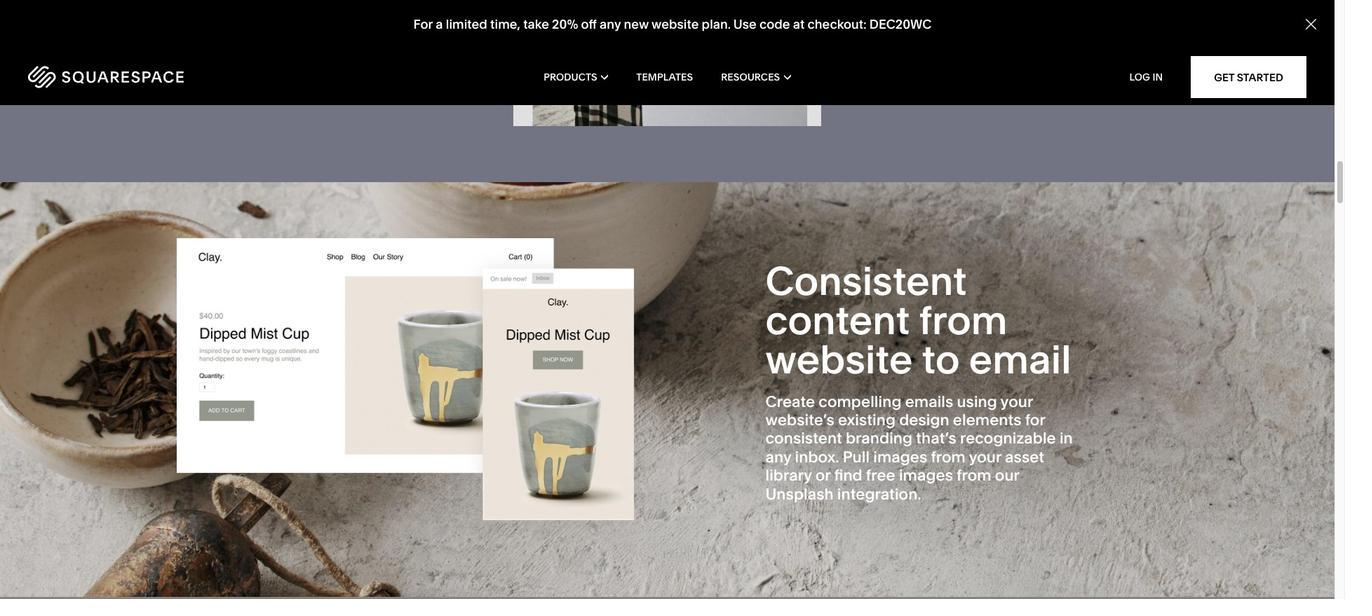 Task type: vqa. For each thing, say whether or not it's contained in the screenshot.
bottommost →
no



Task type: locate. For each thing, give the bounding box(es) containing it.
elements
[[953, 411, 1022, 430]]

your down elements
[[969, 448, 1002, 467]]

library
[[766, 467, 812, 486]]

email
[[969, 336, 1072, 384]]

website inside consistent content from website to email
[[766, 336, 913, 384]]

consistent
[[766, 257, 968, 305]]

consistent
[[766, 430, 843, 449]]

asset
[[1006, 448, 1045, 467]]

1 horizontal spatial website
[[766, 336, 913, 384]]

integration.
[[838, 485, 922, 504]]

limited
[[446, 16, 488, 32]]

inbox.
[[795, 448, 840, 467]]

website's
[[766, 411, 835, 430]]

get
[[1215, 71, 1235, 84]]

consistent content from website to email
[[766, 257, 1072, 384]]

in
[[1153, 71, 1163, 83]]

emails
[[906, 393, 954, 412]]

content
[[766, 297, 910, 344]]

images
[[874, 448, 928, 467], [899, 467, 954, 486]]

any right off
[[600, 16, 621, 32]]

squarespace logo image
[[28, 66, 184, 88]]

from
[[920, 297, 1008, 344], [931, 448, 966, 467], [957, 467, 992, 486]]

resources button
[[721, 49, 791, 105]]

website and mobile email ui selling cup image
[[176, 238, 654, 540]]

any left inbox.
[[766, 448, 792, 467]]

1 horizontal spatial any
[[766, 448, 792, 467]]

checkout:
[[808, 16, 867, 32]]

1 vertical spatial website
[[766, 336, 913, 384]]

your up recognizable
[[1001, 393, 1033, 412]]

create
[[766, 393, 816, 412]]

our
[[996, 467, 1020, 486]]

website up compelling on the right of the page
[[766, 336, 913, 384]]

at
[[793, 16, 805, 32]]

compelling
[[819, 393, 902, 412]]

for a limited time, take 20% off any new website plan. use code at checkout: dec20wc
[[414, 16, 932, 32]]

or
[[816, 467, 831, 486]]

images up "integration."
[[874, 448, 928, 467]]

email body ui image
[[513, 0, 822, 126]]

find
[[835, 467, 863, 486]]

dec20wc
[[870, 16, 932, 32]]

any inside create compelling emails using your website's existing design elements for consistent branding that's recognizable in any inbox. pull images from your asset library or find free images from our unsplash integration.
[[766, 448, 792, 467]]

for
[[414, 16, 433, 32]]

1 vertical spatial any
[[766, 448, 792, 467]]

using
[[957, 393, 998, 412]]

products
[[544, 71, 598, 83]]

0 vertical spatial website
[[652, 16, 699, 32]]

website right the new at the left of the page
[[652, 16, 699, 32]]

a
[[436, 16, 443, 32]]

any
[[600, 16, 621, 32], [766, 448, 792, 467]]

0 vertical spatial any
[[600, 16, 621, 32]]

your
[[1001, 393, 1033, 412], [969, 448, 1002, 467]]

website
[[652, 16, 699, 32], [766, 336, 913, 384]]

in
[[1060, 430, 1073, 449]]



Task type: describe. For each thing, give the bounding box(es) containing it.
new
[[624, 16, 649, 32]]

0 horizontal spatial any
[[600, 16, 621, 32]]

from inside consistent content from website to email
[[920, 297, 1008, 344]]

0 vertical spatial your
[[1001, 393, 1033, 412]]

started
[[1238, 71, 1284, 84]]

existing
[[838, 411, 896, 430]]

use
[[734, 16, 757, 32]]

free
[[866, 467, 896, 486]]

1 vertical spatial your
[[969, 448, 1002, 467]]

templates
[[637, 71, 693, 83]]

recognizable
[[961, 430, 1057, 449]]

to
[[922, 336, 960, 384]]

time,
[[491, 16, 521, 32]]

0 horizontal spatial website
[[652, 16, 699, 32]]

log
[[1130, 71, 1151, 83]]

plan.
[[702, 16, 731, 32]]

get started
[[1215, 71, 1284, 84]]

code
[[760, 16, 791, 32]]

for
[[1026, 411, 1046, 430]]

products button
[[544, 49, 609, 105]]

toolbar buttons ui image
[[397, 0, 485, 75]]

that's
[[917, 430, 957, 449]]

get started link
[[1192, 56, 1307, 98]]

design
[[900, 411, 950, 430]]

pull
[[843, 448, 870, 467]]

resources
[[721, 71, 780, 83]]

log             in link
[[1130, 71, 1163, 83]]

unsplash
[[766, 485, 834, 504]]

create compelling emails using your website's existing design elements for consistent branding that's recognizable in any inbox. pull images from your asset library or find free images from our unsplash integration.
[[766, 393, 1073, 504]]

branding
[[846, 430, 913, 449]]

log             in
[[1130, 71, 1163, 83]]

off
[[581, 16, 597, 32]]

20%
[[552, 16, 578, 32]]

images down that's
[[899, 467, 954, 486]]

templates link
[[637, 49, 693, 105]]

take
[[524, 16, 549, 32]]

squarespace logo link
[[28, 66, 284, 88]]

clay cup shop background image
[[0, 182, 1335, 598]]



